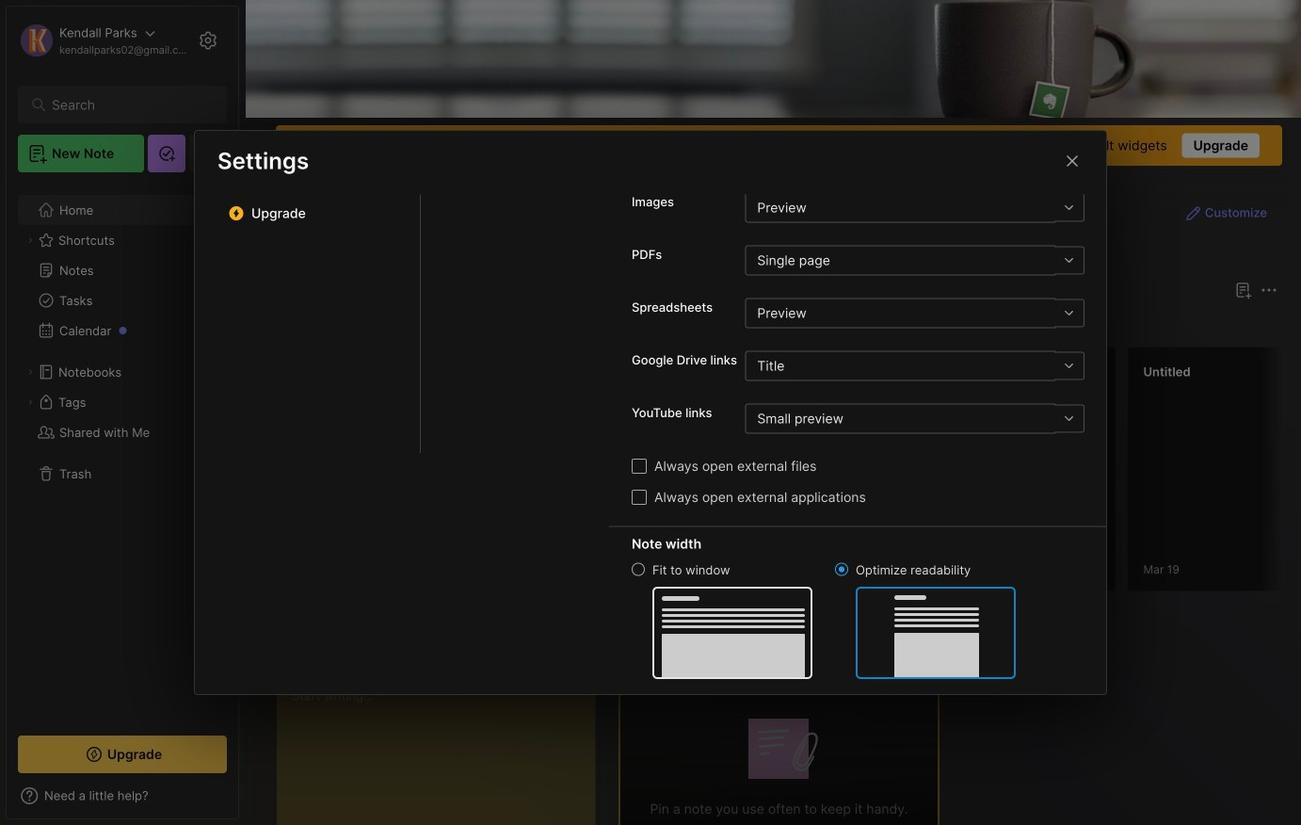 Task type: describe. For each thing, give the bounding box(es) containing it.
main element
[[0, 0, 245, 825]]

Choose default view option for Google Drive links field
[[746, 351, 1084, 381]]

1 tab from the left
[[623, 313, 678, 335]]

expand notebooks image
[[24, 366, 36, 378]]

Search text field
[[52, 96, 202, 114]]

0 horizontal spatial tab list
[[421, 0, 609, 453]]

1 horizontal spatial tab list
[[623, 313, 1276, 335]]

settings image
[[197, 29, 219, 52]]

tree inside main element
[[7, 184, 238, 719]]

none search field inside main element
[[52, 93, 202, 116]]

expand tags image
[[24, 397, 36, 408]]

Start writing… text field
[[292, 672, 595, 825]]

Choose default view option for Spreadsheets field
[[746, 298, 1085, 328]]



Task type: vqa. For each thing, say whether or not it's contained in the screenshot.
left tab list
yes



Task type: locate. For each thing, give the bounding box(es) containing it.
2 tab from the left
[[686, 313, 762, 335]]

tree
[[7, 184, 238, 719]]

None checkbox
[[632, 459, 647, 474]]

1 horizontal spatial tab
[[686, 313, 762, 335]]

Choose default view option for PDFs field
[[746, 245, 1085, 276]]

None search field
[[52, 93, 202, 116]]

tab
[[623, 313, 678, 335], [686, 313, 762, 335]]

0 horizontal spatial tab
[[623, 313, 678, 335]]

Choose default view option for YouTube links field
[[746, 404, 1084, 434]]

row group
[[619, 347, 1302, 603]]

option group
[[632, 561, 1016, 679]]

tab list
[[421, 0, 609, 453], [623, 313, 1276, 335]]

None radio
[[632, 563, 645, 576]]

None radio
[[836, 563, 849, 576]]

close image
[[1062, 150, 1084, 172]]

Choose default view option for Images field
[[746, 193, 1085, 223]]

None checkbox
[[632, 490, 647, 505]]



